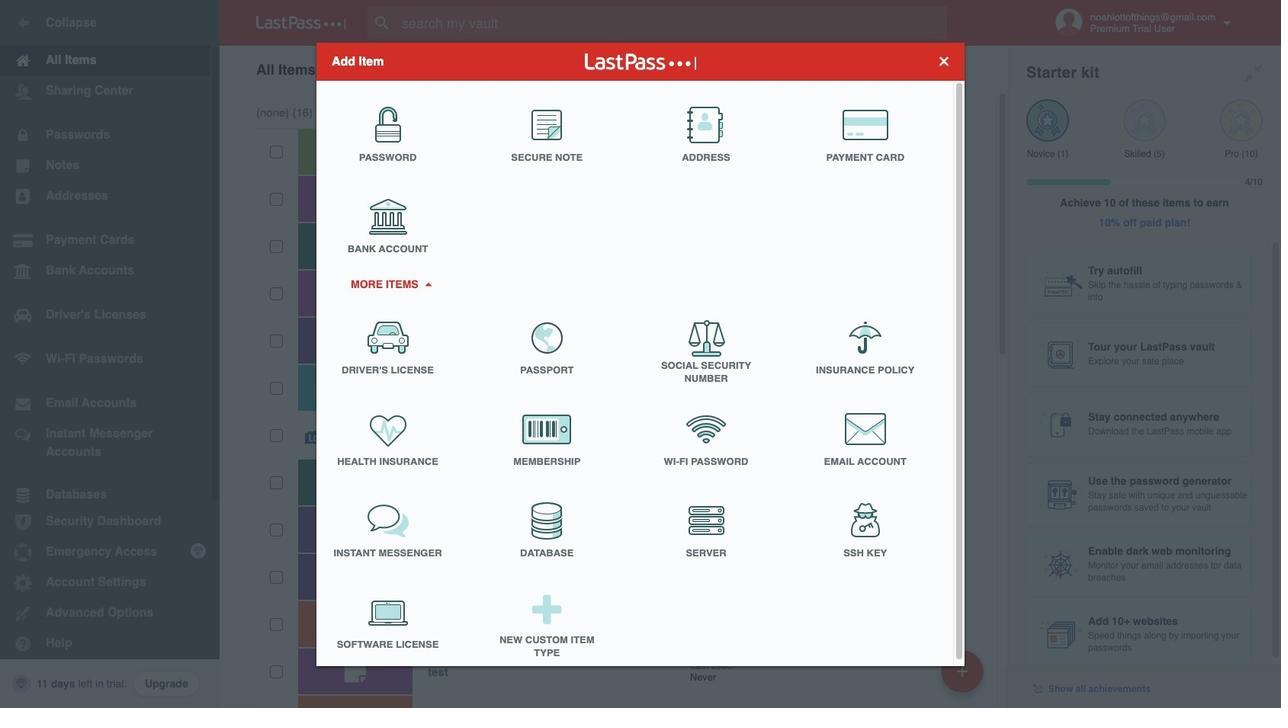Task type: describe. For each thing, give the bounding box(es) containing it.
Search search field
[[368, 6, 977, 40]]

lastpass image
[[256, 16, 346, 30]]

main navigation navigation
[[0, 0, 220, 709]]

new item navigation
[[936, 646, 993, 709]]



Task type: locate. For each thing, give the bounding box(es) containing it.
caret right image
[[423, 282, 433, 286]]

new item image
[[958, 666, 968, 677]]

dialog
[[317, 42, 965, 671]]

vault options navigation
[[220, 46, 1009, 92]]

search my vault text field
[[368, 6, 977, 40]]



